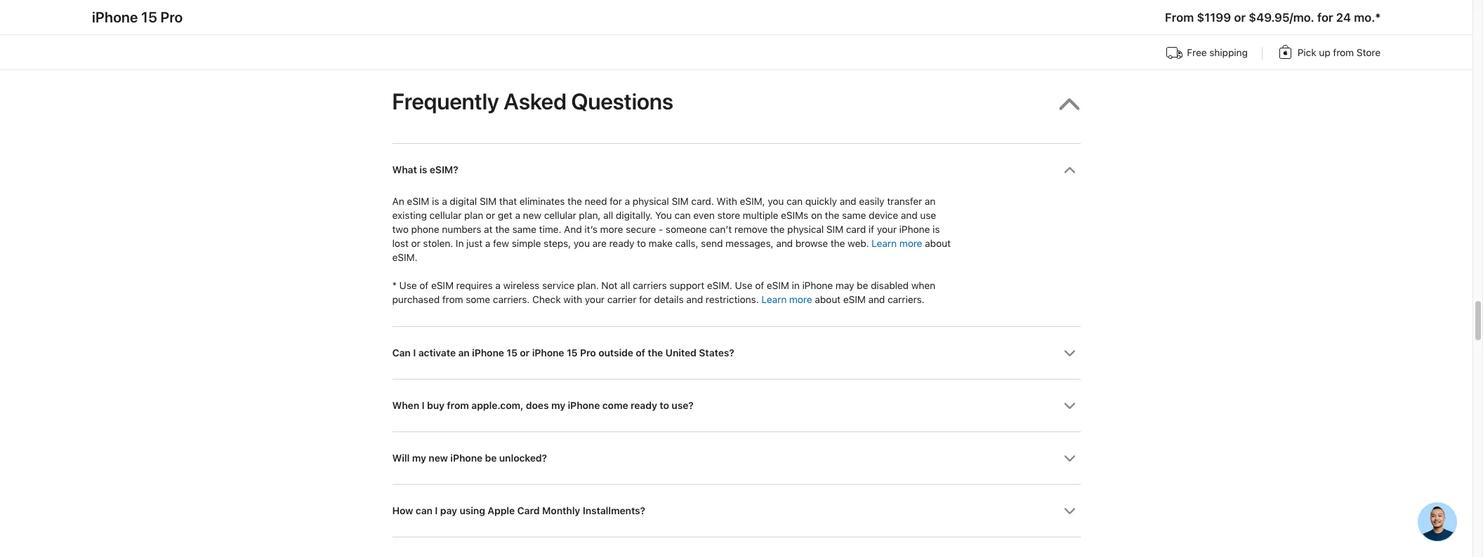 Task type: describe. For each thing, give the bounding box(es) containing it.
can
[[392, 348, 411, 359]]

the inside dropdown button
[[648, 348, 663, 359]]

digitally.
[[616, 210, 653, 221]]

iphone inside dropdown button
[[568, 401, 600, 412]]

1 vertical spatial learn more link
[[762, 294, 812, 306]]

pick up from store
[[1298, 47, 1381, 58]]

two
[[392, 224, 409, 235]]

and down the disabled
[[869, 294, 885, 306]]

quickly
[[806, 196, 837, 207]]

0 horizontal spatial physical
[[633, 196, 669, 207]]

for inside * use of esim requires a wireless service plan. not all carriers support esim. use of esim in iphone may be disabled when purchased from some carriers. check with your carrier for details and restrictions.
[[639, 294, 652, 306]]

plan
[[464, 210, 483, 221]]

my inside dropdown button
[[551, 401, 566, 412]]

what
[[392, 164, 417, 175]]

about inside about esim.
[[925, 238, 951, 249]]

details
[[654, 294, 684, 306]]

* use of esim requires a wireless service plan. not all carriers support esim. use of esim in iphone may be disabled when purchased from some carriers. check with your carrier for details and restrictions.
[[392, 280, 936, 306]]

just
[[466, 238, 483, 249]]

make
[[649, 238, 673, 249]]

even
[[694, 210, 715, 221]]

your inside * use of esim requires a wireless service plan. not all carriers support esim. use of esim in iphone may be disabled when purchased from some carriers. check with your carrier for details and restrictions.
[[585, 294, 605, 306]]

get
[[498, 210, 513, 221]]

$1199
[[1197, 11, 1231, 25]]

phone
[[411, 224, 439, 235]]

can't
[[710, 224, 732, 235]]

buy
[[427, 401, 445, 412]]

/mo.
[[1290, 11, 1315, 25]]

a right 'get'
[[515, 210, 520, 221]]

0 vertical spatial for
[[1318, 11, 1334, 25]]

0 horizontal spatial you
[[574, 238, 590, 249]]

esim down may
[[843, 294, 866, 306]]

an esim is a digital sim that eliminates the need for a physical sim card. with esim, you can quickly and easily transfer an existing cellular plan or get a new cellular plan, all digitally. you can even store multiple esims on the same device and use two phone numbers at the same time. and it's more secure - someone can't remove the physical sim card if your iphone is lost or stolen. in just a few simple steps, you are ready to make calls, send messages, and browse the web.
[[392, 196, 940, 249]]

from
[[1165, 11, 1194, 25]]

how can i pay using apple card monthly installments?
[[392, 506, 646, 517]]

chevrondown image for come
[[1064, 401, 1076, 412]]

card.
[[691, 196, 714, 207]]

steps,
[[544, 238, 571, 249]]

1 vertical spatial about
[[815, 294, 841, 306]]

1 iphone 15 from the left
[[472, 348, 518, 359]]

up
[[1319, 47, 1331, 58]]

when
[[392, 401, 419, 412]]

installments?
[[583, 506, 646, 517]]

messages,
[[726, 238, 774, 249]]

1 vertical spatial physical
[[788, 224, 824, 235]]

all inside an esim is a digital sim that eliminates the need for a physical sim card. with esim, you can quickly and easily transfer an existing cellular plan or get a new cellular plan, all digitally. you can even store multiple esims on the same device and use two phone numbers at the same time. and it's more secure - someone can't remove the physical sim card if your iphone is lost or stolen. in just a few simple steps, you are ready to make calls, send messages, and browse the web.
[[603, 210, 613, 221]]

1 vertical spatial can
[[675, 210, 691, 221]]

a inside * use of esim requires a wireless service plan. not all carriers support esim. use of esim in iphone may be disabled when purchased from some carriers. check with your carrier for details and restrictions.
[[495, 280, 501, 292]]

chevrondown image for installments?
[[1064, 506, 1076, 518]]

someone
[[666, 224, 707, 235]]

1 horizontal spatial is
[[432, 196, 439, 207]]

2 list item from the top
[[392, 538, 1081, 558]]

0 vertical spatial can
[[787, 196, 803, 207]]

multiple
[[743, 210, 779, 221]]

eliminates
[[520, 196, 565, 207]]

1 horizontal spatial *
[[1376, 11, 1381, 25]]

2 use from the left
[[735, 280, 753, 292]]

easily
[[859, 196, 885, 207]]

carriers. inside * use of esim requires a wireless service plan. not all carriers support esim. use of esim in iphone may be disabled when purchased from some carriers. check with your carrier for details and restrictions.
[[493, 294, 530, 306]]

united
[[666, 348, 697, 359]]

1 vertical spatial same
[[512, 224, 537, 235]]

service
[[542, 280, 575, 292]]

purchased
[[392, 294, 440, 306]]

the down multiple
[[770, 224, 785, 235]]

and left browse
[[776, 238, 793, 249]]

learn more
[[872, 238, 923, 249]]

an inside dropdown button
[[458, 348, 470, 359]]

apple
[[488, 506, 515, 517]]

store
[[718, 210, 740, 221]]

in
[[456, 238, 464, 249]]

1 horizontal spatial sim
[[672, 196, 689, 207]]

on
[[811, 210, 823, 221]]

2 horizontal spatial of
[[755, 280, 764, 292]]

transfer
[[887, 196, 922, 207]]

-
[[659, 224, 663, 235]]

a up digitally.
[[625, 196, 630, 207]]

for inside an esim is a digital sim that eliminates the need for a physical sim card. with esim, you can quickly and easily transfer an existing cellular plan or get a new cellular plan, all digitally. you can even store multiple esims on the same device and use two phone numbers at the same time. and it's more secure - someone can't remove the physical sim card if your iphone is lost or stolen. in just a few simple steps, you are ready to make calls, send messages, and browse the web.
[[610, 196, 622, 207]]

few
[[493, 238, 509, 249]]

with
[[717, 196, 737, 207]]

esim. inside about esim.
[[392, 252, 418, 264]]

chevrondown image for will my new iphone be unlocked?
[[1064, 453, 1076, 465]]

esims
[[781, 210, 809, 221]]

shipping
[[1210, 47, 1248, 58]]

what is esim? button
[[392, 144, 1081, 196]]

2 iphone 15 from the left
[[532, 348, 578, 359]]

chevrondown image inside what is esim? "dropdown button"
[[1064, 164, 1076, 176]]

the right the on
[[825, 210, 840, 221]]

need
[[585, 196, 607, 207]]

free shipping
[[1187, 47, 1248, 58]]

support
[[670, 280, 705, 292]]

how
[[392, 506, 413, 517]]

that
[[499, 196, 517, 207]]

more for learn more
[[900, 238, 923, 249]]

numbers
[[442, 224, 481, 235]]

0 vertical spatial from
[[1334, 47, 1354, 58]]

an
[[392, 196, 404, 207]]

free
[[1187, 47, 1207, 58]]

esim. inside * use of esim requires a wireless service plan. not all carriers support esim. use of esim in iphone may be disabled when purchased from some carriers. check with your carrier for details and restrictions.
[[707, 280, 733, 292]]

frequently
[[392, 88, 499, 115]]

your inside an esim is a digital sim that eliminates the need for a physical sim card. with esim, you can quickly and easily transfer an existing cellular plan or get a new cellular plan, all digitally. you can even store multiple esims on the same device and use two phone numbers at the same time. and it's more secure - someone can't remove the physical sim card if your iphone is lost or stolen. in just a few simple steps, you are ready to make calls, send messages, and browse the web.
[[877, 224, 897, 235]]

using
[[460, 506, 485, 517]]

existing
[[392, 210, 427, 221]]

can inside dropdown button
[[416, 506, 433, 517]]

states?
[[699, 348, 734, 359]]

disabled
[[871, 280, 909, 292]]

iphone inside "dropdown button"
[[451, 453, 483, 464]]

of inside dropdown button
[[636, 348, 645, 359]]

2 horizontal spatial i
[[435, 506, 438, 517]]

when i buy from apple.com, does my iphone come ready to use? button
[[392, 380, 1081, 432]]

will my new iphone be unlocked? button
[[392, 433, 1081, 485]]

chevrondown image for can i activate an iphone 15 or iphone 15 pro outside of the united states?
[[1064, 348, 1076, 360]]

and left the 'easily'
[[840, 196, 857, 207]]

learn for learn more about esim and carriers.
[[762, 294, 787, 306]]

pro
[[580, 348, 596, 359]]

at
[[484, 224, 493, 235]]

esim,
[[740, 196, 765, 207]]

24
[[1337, 11, 1351, 25]]

if
[[869, 224, 875, 235]]

more for learn more about esim and carriers.
[[789, 294, 812, 306]]

or up at
[[486, 210, 495, 221]]

may
[[836, 280, 854, 292]]

use
[[920, 210, 936, 221]]

pay
[[440, 506, 457, 517]]

more inside an esim is a digital sim that eliminates the need for a physical sim card. with esim, you can quickly and easily transfer an existing cellular plan or get a new cellular plan, all digitally. you can even store multiple esims on the same device and use two phone numbers at the same time. and it's more secure - someone can't remove the physical sim card if your iphone is lost or stolen. in just a few simple steps, you are ready to make calls, send messages, and browse the web.
[[600, 224, 623, 235]]

to inside an esim is a digital sim that eliminates the need for a physical sim card. with esim, you can quickly and easily transfer an existing cellular plan or get a new cellular plan, all digitally. you can even store multiple esims on the same device and use two phone numbers at the same time. and it's more secure - someone can't remove the physical sim card if your iphone is lost or stolen. in just a few simple steps, you are ready to make calls, send messages, and browse the web.
[[637, 238, 646, 249]]

lost
[[392, 238, 409, 249]]

2 horizontal spatial sim
[[827, 224, 844, 235]]

plan,
[[579, 210, 601, 221]]

to inside when i buy from apple.com, does my iphone come ready to use? dropdown button
[[660, 401, 669, 412]]

0 vertical spatial same
[[842, 210, 866, 221]]

be inside "dropdown button"
[[485, 453, 497, 464]]

the up plan,
[[568, 196, 582, 207]]

0 horizontal spatial sim
[[480, 196, 497, 207]]



Task type: vqa. For each thing, say whether or not it's contained in the screenshot.
new within dropdown button
yes



Task type: locate. For each thing, give the bounding box(es) containing it.
new down the eliminates at top
[[523, 210, 542, 221]]

1 horizontal spatial esim.
[[707, 280, 733, 292]]

an right activate
[[458, 348, 470, 359]]

your down device
[[877, 224, 897, 235]]

of up "restrictions." at bottom
[[755, 280, 764, 292]]

simple
[[512, 238, 541, 249]]

2 horizontal spatial is
[[933, 224, 940, 235]]

* inside * use of esim requires a wireless service plan. not all carriers support esim. use of esim in iphone may be disabled when purchased from some carriers. check with your carrier for details and restrictions.
[[392, 280, 397, 292]]

0 vertical spatial learn
[[872, 238, 897, 249]]

or inside 'can i activate an iphone 15 or iphone 15 pro outside of the united states?' dropdown button
[[520, 348, 530, 359]]

an inside an esim is a digital sim that eliminates the need for a physical sim card. with esim, you can quickly and easily transfer an existing cellular plan or get a new cellular plan, all digitally. you can even store multiple esims on the same device and use two phone numbers at the same time. and it's more secure - someone can't remove the physical sim card if your iphone is lost or stolen. in just a few simple steps, you are ready to make calls, send messages, and browse the web.
[[925, 196, 936, 207]]

2 vertical spatial for
[[639, 294, 652, 306]]

0 horizontal spatial same
[[512, 224, 537, 235]]

0 vertical spatial chevrondown image
[[1064, 348, 1076, 360]]

0 horizontal spatial all
[[603, 210, 613, 221]]

the left united
[[648, 348, 663, 359]]

an up use
[[925, 196, 936, 207]]

sim left card
[[827, 224, 844, 235]]

1 vertical spatial for
[[610, 196, 622, 207]]

a left digital
[[442, 196, 447, 207]]

is inside what is esim? "dropdown button"
[[420, 164, 427, 175]]

device
[[869, 210, 898, 221]]

1 vertical spatial new
[[429, 453, 448, 464]]

is
[[420, 164, 427, 175], [432, 196, 439, 207], [933, 224, 940, 235]]

i for can
[[413, 348, 416, 359]]

from inside when i buy from apple.com, does my iphone come ready to use? dropdown button
[[447, 401, 469, 412]]

you
[[655, 210, 672, 221]]

from left the some
[[442, 294, 463, 306]]

esim. down lost
[[392, 252, 418, 264]]

use up purchased
[[399, 280, 417, 292]]

you
[[768, 196, 784, 207], [574, 238, 590, 249]]

not
[[602, 280, 618, 292]]

0 horizontal spatial about
[[815, 294, 841, 306]]

cellular up time.
[[544, 210, 576, 221]]

chevrondown image inside will my new iphone be unlocked? "dropdown button"
[[1064, 453, 1076, 465]]

i left the buy on the left of page
[[422, 401, 425, 412]]

iphone 15 up apple.com,
[[472, 348, 518, 359]]

0 vertical spatial an
[[925, 196, 936, 207]]

are
[[593, 238, 607, 249]]

0 vertical spatial list
[[92, 42, 1381, 67]]

1 cellular from the left
[[430, 210, 462, 221]]

1 horizontal spatial physical
[[788, 224, 824, 235]]

1 horizontal spatial my
[[551, 401, 566, 412]]

asked
[[504, 88, 567, 115]]

and down the support
[[686, 294, 703, 306]]

1 chevrondown image from the top
[[1064, 164, 1076, 176]]

1 horizontal spatial to
[[660, 401, 669, 412]]

my inside "dropdown button"
[[412, 453, 426, 464]]

0 vertical spatial *
[[1376, 11, 1381, 25]]

some
[[466, 294, 490, 306]]

chevrondown image inside when i buy from apple.com, does my iphone come ready to use? dropdown button
[[1064, 401, 1076, 412]]

1 carriers. from the left
[[493, 294, 530, 306]]

physical up browse
[[788, 224, 824, 235]]

esim left in
[[767, 280, 789, 292]]

my right the does
[[551, 401, 566, 412]]

1 horizontal spatial learn more link
[[872, 238, 923, 249]]

iphone 15 pro link
[[92, 8, 183, 26]]

the left the web.
[[831, 238, 845, 249]]

send
[[701, 238, 723, 249]]

carriers. down the disabled
[[888, 294, 925, 306]]

0 horizontal spatial my
[[412, 453, 426, 464]]

i left pay
[[435, 506, 438, 517]]

be inside * use of esim requires a wireless service plan. not all carriers support esim. use of esim in iphone may be disabled when purchased from some carriers. check with your carrier for details and restrictions.
[[857, 280, 868, 292]]

can i activate an iphone 15 or iphone 15 pro outside of the united states?
[[392, 348, 734, 359]]

2 vertical spatial from
[[447, 401, 469, 412]]

0 vertical spatial my
[[551, 401, 566, 412]]

from right up
[[1334, 47, 1354, 58]]

1 horizontal spatial cellular
[[544, 210, 576, 221]]

1 horizontal spatial of
[[636, 348, 645, 359]]

0 vertical spatial to
[[637, 238, 646, 249]]

physical
[[633, 196, 669, 207], [788, 224, 824, 235]]

2 chevrondown image from the top
[[1064, 401, 1076, 412]]

0 horizontal spatial learn
[[762, 294, 787, 306]]

1 chevrondown image from the top
[[1064, 348, 1076, 360]]

* up purchased
[[392, 280, 397, 292]]

1 vertical spatial all
[[620, 280, 630, 292]]

list
[[92, 42, 1381, 67], [392, 143, 1081, 558]]

a
[[442, 196, 447, 207], [625, 196, 630, 207], [515, 210, 520, 221], [485, 238, 491, 249], [495, 280, 501, 292]]

about
[[925, 238, 951, 249], [815, 294, 841, 306]]

ready inside dropdown button
[[631, 401, 657, 412]]

1 vertical spatial to
[[660, 401, 669, 412]]

ready
[[609, 238, 635, 249], [631, 401, 657, 412]]

more down in
[[789, 294, 812, 306]]

0 horizontal spatial *
[[392, 280, 397, 292]]

from inside * use of esim requires a wireless service plan. not all carriers support esim. use of esim in iphone may be disabled when purchased from some carriers. check with your carrier for details and restrictions.
[[442, 294, 463, 306]]

restrictions.
[[706, 294, 759, 306]]

all
[[603, 210, 613, 221], [620, 280, 630, 292]]

or right lost
[[411, 238, 421, 249]]

pick
[[1298, 47, 1317, 58]]

when i buy from apple.com, does my iphone come ready to use?
[[392, 401, 694, 412]]

0 horizontal spatial for
[[610, 196, 622, 207]]

2 vertical spatial i
[[435, 506, 438, 517]]

1 vertical spatial you
[[574, 238, 590, 249]]

outside
[[599, 348, 634, 359]]

will my new iphone be unlocked?
[[392, 453, 547, 464]]

mo.
[[1354, 11, 1376, 25]]

0 vertical spatial esim.
[[392, 252, 418, 264]]

iphone
[[900, 224, 930, 235], [802, 280, 833, 292], [568, 401, 600, 412], [451, 453, 483, 464]]

1 horizontal spatial learn
[[872, 238, 897, 249]]

0 vertical spatial be
[[857, 280, 868, 292]]

more down use
[[900, 238, 923, 249]]

1 vertical spatial ready
[[631, 401, 657, 412]]

esim up existing
[[407, 196, 429, 207]]

in
[[792, 280, 800, 292]]

carriers
[[633, 280, 667, 292]]

1 vertical spatial be
[[485, 453, 497, 464]]

all inside * use of esim requires a wireless service plan. not all carriers support esim. use of esim in iphone may be disabled when purchased from some carriers. check with your carrier for details and restrictions.
[[620, 280, 630, 292]]

card
[[517, 506, 540, 517]]

0 vertical spatial physical
[[633, 196, 669, 207]]

1 horizontal spatial your
[[877, 224, 897, 235]]

new inside an esim is a digital sim that eliminates the need for a physical sim card. with esim, you can quickly and easily transfer an existing cellular plan or get a new cellular plan, all digitally. you can even store multiple esims on the same device and use two phone numbers at the same time. and it's more secure - someone can't remove the physical sim card if your iphone is lost or stolen. in just a few simple steps, you are ready to make calls, send messages, and browse the web.
[[523, 210, 542, 221]]

how can i pay using apple card monthly installments? button
[[392, 486, 1081, 538]]

learn more link down in
[[762, 294, 812, 306]]

to
[[637, 238, 646, 249], [660, 401, 669, 412]]

0 horizontal spatial esim.
[[392, 252, 418, 264]]

is left digital
[[432, 196, 439, 207]]

from $1199 or $49.95 /mo. for 24 mo. *
[[1165, 11, 1381, 25]]

2 horizontal spatial can
[[787, 196, 803, 207]]

new inside "dropdown button"
[[429, 453, 448, 464]]

1 vertical spatial more
[[900, 238, 923, 249]]

and inside * use of esim requires a wireless service plan. not all carriers support esim. use of esim in iphone may be disabled when purchased from some carriers. check with your carrier for details and restrictions.
[[686, 294, 703, 306]]

a left few
[[485, 238, 491, 249]]

for
[[1318, 11, 1334, 25], [610, 196, 622, 207], [639, 294, 652, 306]]

0 horizontal spatial your
[[585, 294, 605, 306]]

chevrondown image
[[1064, 164, 1076, 176], [1064, 401, 1076, 412], [1064, 506, 1076, 518]]

ready right are
[[609, 238, 635, 249]]

1 horizontal spatial same
[[842, 210, 866, 221]]

use up "restrictions." at bottom
[[735, 280, 753, 292]]

be left "unlocked?"
[[485, 453, 497, 464]]

0 horizontal spatial be
[[485, 453, 497, 464]]

0 horizontal spatial of
[[420, 280, 429, 292]]

2 horizontal spatial for
[[1318, 11, 1334, 25]]

of right the 'outside' on the bottom left of the page
[[636, 348, 645, 359]]

2 vertical spatial can
[[416, 506, 433, 517]]

0 horizontal spatial to
[[637, 238, 646, 249]]

digital
[[450, 196, 477, 207]]

i for when
[[422, 401, 425, 412]]

0 horizontal spatial iphone 15
[[472, 348, 518, 359]]

my right will
[[412, 453, 426, 464]]

can up someone
[[675, 210, 691, 221]]

be right may
[[857, 280, 868, 292]]

and
[[840, 196, 857, 207], [901, 210, 918, 221], [776, 238, 793, 249], [686, 294, 703, 306], [869, 294, 885, 306]]

iphone inside an esim is a digital sim that eliminates the need for a physical sim card. with esim, you can quickly and easily transfer an existing cellular plan or get a new cellular plan, all digitally. you can even store multiple esims on the same device and use two phone numbers at the same time. and it's more secure - someone can't remove the physical sim card if your iphone is lost or stolen. in just a few simple steps, you are ready to make calls, send messages, and browse the web.
[[900, 224, 930, 235]]

2 vertical spatial more
[[789, 294, 812, 306]]

0 vertical spatial more
[[600, 224, 623, 235]]

all up carrier
[[620, 280, 630, 292]]

0 horizontal spatial learn more link
[[762, 294, 812, 306]]

carriers.
[[493, 294, 530, 306], [888, 294, 925, 306]]

list containing free shipping
[[92, 42, 1381, 67]]

your down plan.
[[585, 294, 605, 306]]

a left the wireless
[[495, 280, 501, 292]]

0 horizontal spatial is
[[420, 164, 427, 175]]

iphone left come
[[568, 401, 600, 412]]

same up simple
[[512, 224, 537, 235]]

2 carriers. from the left
[[888, 294, 925, 306]]

unlocked?
[[499, 453, 547, 464]]

1 vertical spatial list
[[392, 143, 1081, 558]]

list item containing what is esim?
[[392, 143, 1081, 327]]

for left '24'
[[1318, 11, 1334, 25]]

0 horizontal spatial cellular
[[430, 210, 462, 221]]

0 vertical spatial about
[[925, 238, 951, 249]]

1 horizontal spatial an
[[925, 196, 936, 207]]

learn for learn more
[[872, 238, 897, 249]]

2 cellular from the left
[[544, 210, 576, 221]]

remove
[[735, 224, 768, 235]]

2 vertical spatial is
[[933, 224, 940, 235]]

more up are
[[600, 224, 623, 235]]

iphone down use
[[900, 224, 930, 235]]

it's
[[585, 224, 598, 235]]

esim?
[[430, 164, 458, 175]]

be
[[857, 280, 868, 292], [485, 453, 497, 464]]

i right the 'can'
[[413, 348, 416, 359]]

frequently asked questions
[[392, 88, 674, 115]]

new
[[523, 210, 542, 221], [429, 453, 448, 464]]

all right plan,
[[603, 210, 613, 221]]

ready inside an esim is a digital sim that eliminates the need for a physical sim card. with esim, you can quickly and easily transfer an existing cellular plan or get a new cellular plan, all digitally. you can even store multiple esims on the same device and use two phone numbers at the same time. and it's more secure - someone can't remove the physical sim card if your iphone is lost or stolen. in just a few simple steps, you are ready to make calls, send messages, and browse the web.
[[609, 238, 635, 249]]

0 horizontal spatial use
[[399, 280, 417, 292]]

1 horizontal spatial use
[[735, 280, 753, 292]]

about down use
[[925, 238, 951, 249]]

physical up the you
[[633, 196, 669, 207]]

is right what
[[420, 164, 427, 175]]

1 vertical spatial *
[[392, 280, 397, 292]]

or up the does
[[520, 348, 530, 359]]

0 vertical spatial new
[[523, 210, 542, 221]]

can i activate an iphone 15 or iphone 15 pro outside of the united states? button
[[392, 327, 1081, 379]]

questions
[[571, 88, 674, 115]]

or right the '$1199'
[[1234, 11, 1246, 25]]

0 vertical spatial ready
[[609, 238, 635, 249]]

0 vertical spatial your
[[877, 224, 897, 235]]

1 horizontal spatial more
[[789, 294, 812, 306]]

apple.com,
[[472, 401, 524, 412]]

from right the buy on the left of page
[[447, 401, 469, 412]]

0 horizontal spatial an
[[458, 348, 470, 359]]

carriers. down the wireless
[[493, 294, 530, 306]]

carrier
[[607, 294, 637, 306]]

to left use?
[[660, 401, 669, 412]]

can right how
[[416, 506, 433, 517]]

will
[[392, 453, 410, 464]]

1 horizontal spatial be
[[857, 280, 868, 292]]

esim up purchased
[[431, 280, 454, 292]]

activate
[[418, 348, 456, 359]]

1 horizontal spatial you
[[768, 196, 784, 207]]

ready right come
[[631, 401, 657, 412]]

the up few
[[495, 224, 510, 235]]

list item
[[392, 143, 1081, 327], [392, 538, 1081, 558]]

about esim.
[[392, 238, 951, 264]]

0 horizontal spatial more
[[600, 224, 623, 235]]

new right will
[[429, 453, 448, 464]]

iphone inside * use of esim requires a wireless service plan. not all carriers support esim. use of esim in iphone may be disabled when purchased from some carriers. check with your carrier for details and restrictions.
[[802, 280, 833, 292]]

web.
[[848, 238, 869, 249]]

0 vertical spatial is
[[420, 164, 427, 175]]

1 horizontal spatial i
[[422, 401, 425, 412]]

iphone 15 pro
[[92, 8, 183, 26]]

learn down if
[[872, 238, 897, 249]]

browse
[[796, 238, 828, 249]]

you up multiple
[[768, 196, 784, 207]]

you down and
[[574, 238, 590, 249]]

for down carriers
[[639, 294, 652, 306]]

esim
[[407, 196, 429, 207], [431, 280, 454, 292], [767, 280, 789, 292], [843, 294, 866, 306]]

from
[[1334, 47, 1354, 58], [442, 294, 463, 306], [447, 401, 469, 412]]

plan.
[[577, 280, 599, 292]]

iphone right in
[[802, 280, 833, 292]]

2 chevrondown image from the top
[[1064, 453, 1076, 465]]

esim. up "restrictions." at bottom
[[707, 280, 733, 292]]

0 vertical spatial i
[[413, 348, 416, 359]]

use?
[[672, 401, 694, 412]]

list containing what is esim?
[[392, 143, 1081, 558]]

chevrondown image inside how can i pay using apple card monthly installments? dropdown button
[[1064, 506, 1076, 518]]

sim
[[480, 196, 497, 207], [672, 196, 689, 207], [827, 224, 844, 235]]

0 vertical spatial all
[[603, 210, 613, 221]]

store
[[1357, 47, 1381, 58]]

2 vertical spatial chevrondown image
[[1064, 506, 1076, 518]]

sim left 'that' on the left top of page
[[480, 196, 497, 207]]

and
[[564, 224, 582, 235]]

card
[[846, 224, 866, 235]]

sim up the you
[[672, 196, 689, 207]]

1 list item from the top
[[392, 143, 1081, 327]]

cellular
[[430, 210, 462, 221], [544, 210, 576, 221]]

stolen.
[[423, 238, 453, 249]]

chevrondown image inside 'can i activate an iphone 15 or iphone 15 pro outside of the united states?' dropdown button
[[1064, 348, 1076, 360]]

to down secure
[[637, 238, 646, 249]]

can up esims
[[787, 196, 803, 207]]

* right '24'
[[1376, 11, 1381, 25]]

1 horizontal spatial iphone 15
[[532, 348, 578, 359]]

2 horizontal spatial more
[[900, 238, 923, 249]]

learn more link down if
[[872, 238, 923, 249]]

1 vertical spatial an
[[458, 348, 470, 359]]

1 vertical spatial chevrondown image
[[1064, 401, 1076, 412]]

learn
[[872, 238, 897, 249], [762, 294, 787, 306]]

requires
[[456, 280, 493, 292]]

iphone up using at the bottom of page
[[451, 453, 483, 464]]

3 chevrondown image from the top
[[1064, 506, 1076, 518]]

same up card
[[842, 210, 866, 221]]

1 use from the left
[[399, 280, 417, 292]]

iphone 15 left the 'pro'
[[532, 348, 578, 359]]

learn right "restrictions." at bottom
[[762, 294, 787, 306]]

of up purchased
[[420, 280, 429, 292]]

1 horizontal spatial for
[[639, 294, 652, 306]]

chevrondown image
[[1064, 348, 1076, 360], [1064, 453, 1076, 465]]

1 horizontal spatial carriers.
[[888, 294, 925, 306]]

about down may
[[815, 294, 841, 306]]

1 horizontal spatial about
[[925, 238, 951, 249]]

iphone 15
[[472, 348, 518, 359], [532, 348, 578, 359]]

0 vertical spatial you
[[768, 196, 784, 207]]

0 vertical spatial learn more link
[[872, 238, 923, 249]]

0 vertical spatial list item
[[392, 143, 1081, 327]]

cellular up numbers
[[430, 210, 462, 221]]

1 vertical spatial is
[[432, 196, 439, 207]]

is down use
[[933, 224, 940, 235]]

esim inside an esim is a digital sim that eliminates the need for a physical sim card. with esim, you can quickly and easily transfer an existing cellular plan or get a new cellular plan, all digitally. you can even store multiple esims on the same device and use two phone numbers at the same time. and it's more secure - someone can't remove the physical sim card if your iphone is lost or stolen. in just a few simple steps, you are ready to make calls, send messages, and browse the web.
[[407, 196, 429, 207]]

learn more link
[[872, 238, 923, 249], [762, 294, 812, 306]]

check
[[532, 294, 561, 306]]

frequently asked questions button
[[392, 62, 1081, 143]]

for right need at top
[[610, 196, 622, 207]]

1 vertical spatial my
[[412, 453, 426, 464]]

and down transfer
[[901, 210, 918, 221]]



